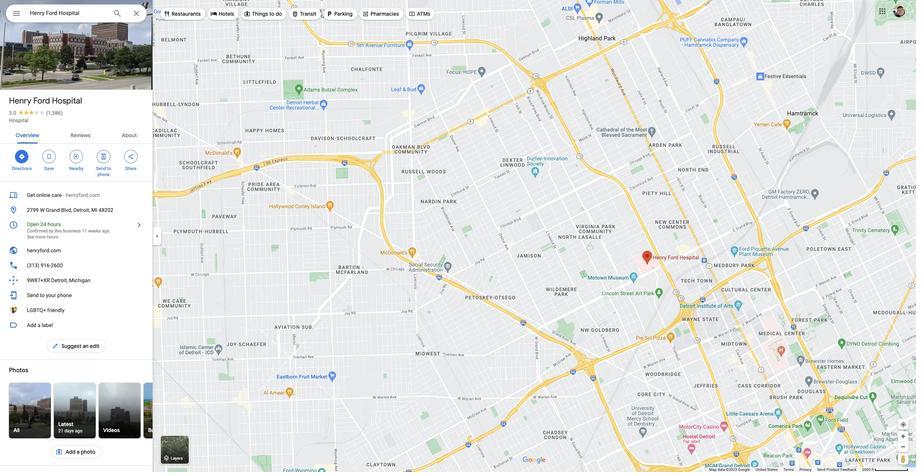 Task type: locate. For each thing, give the bounding box(es) containing it.
2 vertical spatial send
[[817, 468, 826, 472]]

1 horizontal spatial send
[[96, 166, 106, 171]]

0 horizontal spatial detroit,
[[51, 277, 68, 283]]

0 horizontal spatial henryford.com
[[27, 248, 61, 254]]

nearby
[[69, 166, 83, 171]]

transit
[[300, 10, 316, 17]]

1 horizontal spatial a
[[77, 449, 80, 455]]

send inside button
[[817, 468, 826, 472]]

send left product
[[817, 468, 826, 472]]

ago right days
[[75, 429, 82, 434]]

 parking
[[326, 10, 353, 18]]

send to phone
[[96, 166, 111, 177]]

to inside  things to do
[[269, 10, 274, 17]]

all
[[13, 427, 20, 434]]


[[73, 153, 80, 161]]

 button
[[6, 4, 27, 24]]

united states
[[756, 468, 778, 472]]

a left photo
[[77, 449, 80, 455]]

footer
[[709, 467, 862, 472]]

google account: ben chafik  
(ben.chafik@adept.ai) image
[[893, 5, 905, 17]]

 things to do
[[244, 10, 282, 18]]

ago inside open 24 hours confirmed by this business 11 weeks ago see more hours
[[102, 228, 109, 234]]

reviews
[[71, 132, 91, 139]]


[[100, 153, 107, 161]]

send up lgbtq+
[[27, 292, 39, 298]]

videos
[[103, 427, 120, 434]]

add for add a label
[[27, 322, 36, 328]]

hours up by
[[48, 221, 61, 227]]

3.0 stars image
[[16, 110, 46, 115]]

latest 21 days ago
[[58, 421, 82, 434]]

0 horizontal spatial send
[[27, 292, 39, 298]]

0 horizontal spatial add
[[27, 322, 36, 328]]

suggest
[[61, 343, 81, 350]]


[[127, 153, 134, 161]]

henryford.com down more
[[27, 248, 61, 254]]

confirmed
[[27, 228, 48, 234]]

0 horizontal spatial to
[[40, 292, 45, 298]]

0 vertical spatial ago
[[102, 228, 109, 234]]

to inside send to phone
[[107, 166, 111, 171]]

1 vertical spatial add
[[66, 449, 76, 455]]

information for henry ford hospital region
[[0, 188, 153, 318]]

photo
[[81, 449, 95, 455]]

hours down by
[[47, 234, 58, 240]]

0 vertical spatial add
[[27, 322, 36, 328]]

0 vertical spatial phone
[[97, 172, 110, 177]]

add a photo button
[[51, 443, 102, 461]]

a inside button
[[38, 322, 40, 328]]

9w87+xr detroit, michigan button
[[0, 273, 153, 288]]

photos
[[9, 367, 28, 374]]

add a label button
[[0, 318, 153, 333]]

0 vertical spatial hospital
[[52, 96, 82, 106]]

about button
[[116, 126, 143, 144]]

grand
[[46, 207, 60, 213]]

open 24 hours confirmed by this business 11 weeks ago see more hours
[[27, 221, 109, 240]]

states
[[767, 468, 778, 472]]

1 horizontal spatial hospital
[[52, 96, 82, 106]]

a
[[38, 322, 40, 328], [77, 449, 80, 455]]

2 horizontal spatial to
[[269, 10, 274, 17]]

2799 w grand blvd, detroit, mi 48202 button
[[0, 203, 153, 218]]

weeks
[[88, 228, 101, 234]]

building button
[[144, 383, 185, 439]]

to left the share
[[107, 166, 111, 171]]

0 horizontal spatial ago
[[75, 429, 82, 434]]

open
[[27, 221, 39, 227]]

hospital down 3.0
[[9, 117, 28, 123]]

more
[[35, 234, 46, 240]]

48202
[[99, 207, 113, 213]]

hours
[[48, 221, 61, 227], [47, 234, 58, 240]]

 restaurants
[[163, 10, 201, 18]]

0 horizontal spatial a
[[38, 322, 40, 328]]

1 vertical spatial phone
[[57, 292, 72, 298]]

terms
[[783, 468, 794, 472]]

terms button
[[783, 467, 794, 472]]

zoom in image
[[900, 434, 906, 439]]

to left do at the top of page
[[269, 10, 274, 17]]

 search field
[[6, 4, 147, 24]]

latest
[[58, 421, 73, 428]]

0 vertical spatial hours
[[48, 221, 61, 227]]

·
[[63, 192, 64, 198]]

1 vertical spatial ago
[[75, 429, 82, 434]]

this
[[55, 228, 62, 234]]

phone
[[97, 172, 110, 177], [57, 292, 72, 298]]

privacy
[[800, 468, 812, 472]]

916-
[[41, 263, 51, 268]]

hospital up the (1,386)
[[52, 96, 82, 106]]

1 vertical spatial to
[[107, 166, 111, 171]]

to left the your in the bottom left of the page
[[40, 292, 45, 298]]

1 vertical spatial send
[[27, 292, 39, 298]]

None field
[[30, 9, 107, 18]]

0 horizontal spatial hospital
[[9, 117, 28, 123]]

henryford.com up 2799 w grand blvd, detroit, mi 48202 button
[[66, 192, 100, 198]]

show your location image
[[900, 421, 907, 428]]

 transit
[[292, 10, 316, 18]]

phone inside send to phone
[[97, 172, 110, 177]]


[[46, 153, 52, 161]]

building
[[148, 427, 168, 434]]

2000 ft
[[862, 468, 874, 472]]

michigan
[[69, 277, 90, 283]]

send to your phone
[[27, 292, 72, 298]]

to inside 'button'
[[40, 292, 45, 298]]

395 photos
[[19, 74, 49, 81]]

0 vertical spatial send
[[96, 166, 106, 171]]

1 vertical spatial hospital
[[9, 117, 28, 123]]

send for send to your phone
[[27, 292, 39, 298]]

united
[[756, 468, 766, 472]]

tab list inside henry ford hospital main content
[[0, 126, 153, 144]]

phone right the your in the bottom left of the page
[[57, 292, 72, 298]]

2 horizontal spatial send
[[817, 468, 826, 472]]


[[409, 10, 415, 18]]

detroit, left mi
[[73, 207, 90, 213]]


[[163, 10, 170, 18]]

1 horizontal spatial phone
[[97, 172, 110, 177]]

 suggest an edit
[[52, 342, 99, 350]]

a inside button
[[77, 449, 80, 455]]

add left label
[[27, 322, 36, 328]]

overview
[[16, 132, 39, 139]]

to for send to phone
[[107, 166, 111, 171]]

add
[[27, 322, 36, 328], [66, 449, 76, 455]]

label
[[42, 322, 53, 328]]

0 vertical spatial detroit,
[[73, 207, 90, 213]]

a for photo
[[77, 449, 80, 455]]

0 horizontal spatial phone
[[57, 292, 72, 298]]

detroit, down 2600
[[51, 277, 68, 283]]

1 horizontal spatial ago
[[102, 228, 109, 234]]

footer containing map data ©2023 google
[[709, 467, 862, 472]]

pharmacies
[[371, 10, 399, 17]]

tab list containing overview
[[0, 126, 153, 144]]

add inside button
[[27, 322, 36, 328]]

1 horizontal spatial add
[[66, 449, 76, 455]]

11
[[82, 228, 87, 234]]

1 horizontal spatial detroit,
[[73, 207, 90, 213]]

2 vertical spatial to
[[40, 292, 45, 298]]

your
[[46, 292, 56, 298]]

0 vertical spatial to
[[269, 10, 274, 17]]

footer inside google maps element
[[709, 467, 862, 472]]

see
[[27, 234, 34, 240]]

actions for henry ford hospital region
[[0, 144, 153, 181]]

restaurants
[[172, 10, 201, 17]]

 atms
[[409, 10, 430, 18]]

1 vertical spatial henryford.com
[[27, 248, 61, 254]]

a left label
[[38, 322, 40, 328]]

send inside send to phone
[[96, 166, 106, 171]]


[[244, 10, 251, 18]]

0 vertical spatial a
[[38, 322, 40, 328]]

phone down 
[[97, 172, 110, 177]]

send for send product feedback
[[817, 468, 826, 472]]

w
[[40, 207, 45, 213]]

send inside 'button'
[[27, 292, 39, 298]]

add right add a photo
[[66, 449, 76, 455]]

send down 
[[96, 166, 106, 171]]

ago right weeks
[[102, 228, 109, 234]]

add inside button
[[66, 449, 76, 455]]

9w87+xr detroit, michigan
[[27, 277, 90, 283]]

1 vertical spatial detroit,
[[51, 277, 68, 283]]

1 vertical spatial a
[[77, 449, 80, 455]]

do
[[276, 10, 282, 17]]


[[52, 342, 58, 350]]

1 horizontal spatial henryford.com
[[66, 192, 100, 198]]

2600
[[51, 263, 63, 268]]

tab list
[[0, 126, 153, 144]]


[[12, 8, 21, 19]]

9w87+xr
[[27, 277, 50, 283]]

reviews button
[[65, 126, 96, 144]]

1 horizontal spatial to
[[107, 166, 111, 171]]



Task type: vqa. For each thing, say whether or not it's contained in the screenshot.

yes



Task type: describe. For each thing, give the bounding box(es) containing it.
by
[[49, 228, 53, 234]]

395
[[19, 74, 29, 81]]

 hotels
[[210, 10, 234, 18]]


[[362, 10, 369, 18]]

feedback
[[841, 468, 857, 472]]

an
[[83, 343, 88, 350]]

parking
[[334, 10, 353, 17]]

care
[[52, 192, 62, 198]]

none field inside henry ford hospital field
[[30, 9, 107, 18]]

send product feedback
[[817, 468, 857, 472]]

1,386 reviews element
[[46, 110, 63, 116]]

online
[[36, 192, 50, 198]]

things
[[252, 10, 268, 17]]

send for send to phone
[[96, 166, 106, 171]]

united states button
[[756, 467, 778, 472]]

days
[[64, 429, 74, 434]]

videos button
[[70, 383, 169, 439]]

show street view coverage image
[[898, 454, 909, 465]]

product
[[827, 468, 840, 472]]

business
[[63, 228, 81, 234]]

24
[[40, 221, 46, 227]]

ago inside the latest 21 days ago
[[75, 429, 82, 434]]

add for add a photo
[[66, 449, 76, 455]]

henryford.com link
[[0, 243, 153, 258]]

henry ford hospital
[[9, 96, 82, 106]]

send product feedback button
[[817, 467, 857, 472]]

collapse side panel image
[[153, 232, 161, 240]]


[[292, 10, 299, 18]]

2799
[[27, 207, 39, 213]]

henry ford hospital main content
[[0, 0, 275, 472]]

hospital button
[[9, 117, 28, 124]]

Henry Ford Hospital field
[[6, 4, 147, 22]]

add a photo image
[[56, 449, 63, 455]]

1 vertical spatial hours
[[47, 234, 58, 240]]

©2023
[[726, 468, 737, 472]]

(313) 916-2600 button
[[0, 258, 153, 273]]

edit
[[90, 343, 99, 350]]

map data ©2023 google
[[709, 468, 750, 472]]

save
[[44, 166, 54, 171]]

2000
[[862, 468, 871, 472]]

photos
[[31, 74, 49, 81]]

map
[[709, 468, 717, 472]]

layers
[[171, 456, 183, 461]]

directions
[[12, 166, 32, 171]]

google maps element
[[0, 0, 916, 472]]

hotels
[[219, 10, 234, 17]]

to for send to your phone
[[40, 292, 45, 298]]


[[18, 153, 25, 161]]


[[326, 10, 333, 18]]

phone inside send to your phone 'button'
[[57, 292, 72, 298]]

get online care · henryford.com
[[27, 192, 100, 198]]

zoom out image
[[900, 444, 906, 450]]

3.0
[[9, 110, 16, 116]]

add a label
[[27, 322, 53, 328]]

0 vertical spatial henryford.com
[[66, 192, 100, 198]]

privacy button
[[800, 467, 812, 472]]

2799 w grand blvd, detroit, mi 48202
[[27, 207, 113, 213]]

photo of henry ford hospital image
[[0, 0, 153, 102]]

2000 ft button
[[862, 468, 908, 472]]

a for label
[[38, 322, 40, 328]]

atms
[[417, 10, 430, 17]]

overview button
[[10, 126, 45, 144]]

395 photos button
[[6, 71, 52, 84]]


[[210, 10, 217, 18]]

21
[[58, 429, 63, 434]]

ft
[[872, 468, 874, 472]]

mi
[[91, 207, 97, 213]]

ford
[[33, 96, 50, 106]]

henry
[[9, 96, 31, 106]]

blvd,
[[61, 207, 72, 213]]

about
[[122, 132, 137, 139]]

all button
[[0, 383, 67, 439]]

(313)
[[27, 263, 39, 268]]

lgbtq+ friendly
[[27, 307, 64, 313]]



